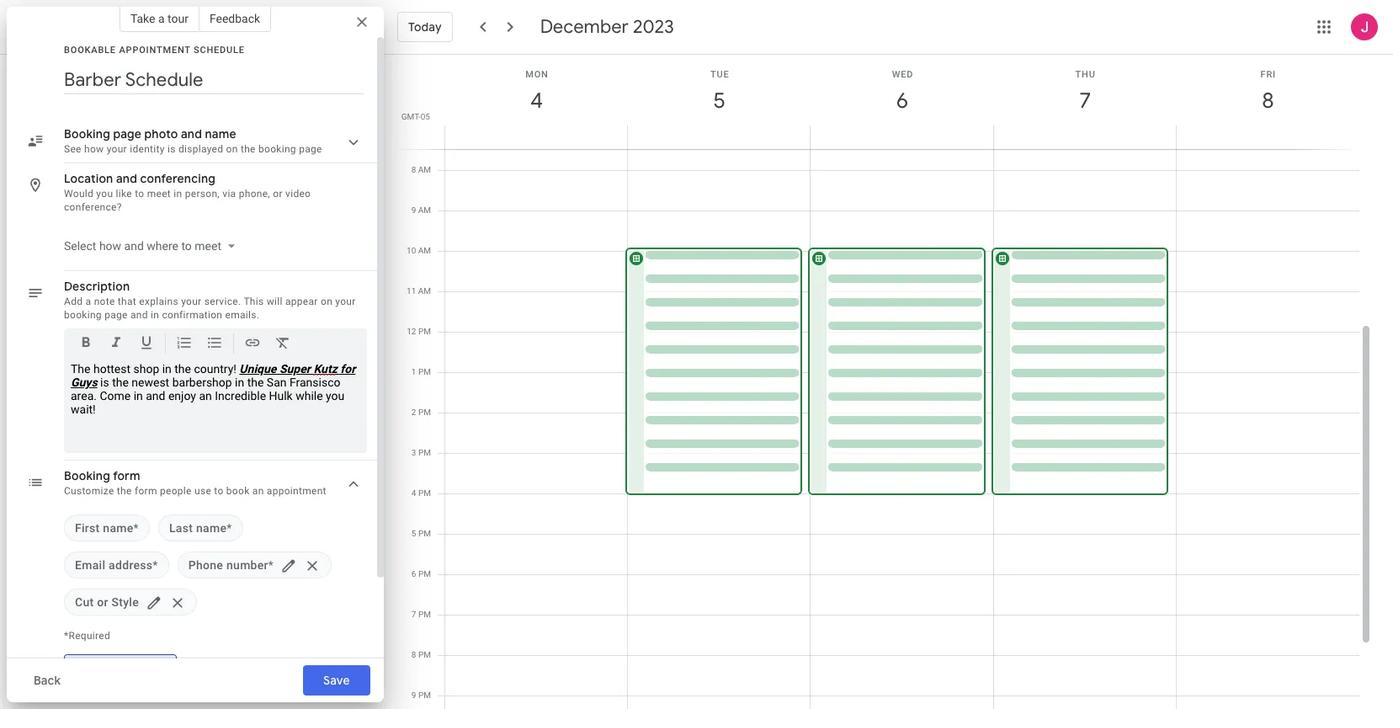 Task type: locate. For each thing, give the bounding box(es) containing it.
meet inside location and conferencing would you like to meet in person, via phone, or video conference?
[[147, 188, 171, 200]]

0 horizontal spatial or
[[97, 595, 108, 609]]

cut
[[75, 595, 94, 609]]

1 horizontal spatial 5
[[713, 87, 725, 115]]

bookable
[[64, 45, 116, 56]]

booking up video
[[259, 143, 296, 155]]

you up conference?
[[96, 188, 113, 200]]

pm right 12
[[418, 327, 431, 336]]

1 vertical spatial or
[[97, 595, 108, 609]]

3 am from the top
[[418, 246, 431, 255]]

pm down 8 pm
[[418, 691, 431, 700]]

last
[[169, 521, 193, 535]]

am right the 11
[[418, 286, 431, 296]]

pm right the 3
[[418, 448, 431, 457]]

fransisco
[[290, 376, 341, 389]]

back button
[[20, 660, 74, 701]]

3 pm from the top
[[418, 408, 431, 417]]

1 horizontal spatial on
[[321, 296, 333, 307]]

0 vertical spatial 6
[[896, 87, 908, 115]]

8 down fri
[[1261, 87, 1273, 115]]

* for last name
[[227, 521, 232, 535]]

1 vertical spatial on
[[321, 296, 333, 307]]

last name *
[[169, 521, 232, 535]]

page up video
[[299, 143, 322, 155]]

grid
[[391, 55, 1373, 709]]

page inside 'description add a note that explains your service. this will appear on your booking page and in confirmation emails.'
[[105, 309, 128, 321]]

list item down use
[[158, 515, 243, 541]]

on right 'appear'
[[321, 296, 333, 307]]

1 horizontal spatial 4
[[530, 87, 542, 115]]

pm for 6 pm
[[418, 569, 431, 579]]

2
[[412, 408, 416, 417]]

1 horizontal spatial is
[[168, 143, 176, 155]]

am up 9 am
[[418, 165, 431, 174]]

unique super kutz for guys
[[71, 362, 356, 389]]

* up cut or style list item
[[153, 558, 158, 572]]

your up confirmation
[[181, 296, 202, 307]]

4 down mon
[[530, 87, 542, 115]]

8
[[1261, 87, 1273, 115], [411, 165, 416, 174], [412, 650, 416, 659]]

pm down 7 pm
[[418, 650, 431, 659]]

and left where
[[124, 239, 144, 253]]

your right 'appear'
[[335, 296, 356, 307]]

0 vertical spatial page
[[113, 126, 142, 141]]

conferencing
[[140, 171, 216, 186]]

how
[[84, 143, 104, 155], [99, 239, 121, 253]]

name inside booking page photo and name see how your identity is displayed on the booking page
[[205, 126, 236, 141]]

page
[[113, 126, 142, 141], [299, 143, 322, 155], [105, 309, 128, 321]]

an right enjoy
[[199, 389, 212, 403]]

form left the people
[[135, 485, 157, 497]]

* up 'address'
[[134, 521, 139, 535]]

am right 10 at the left
[[418, 246, 431, 255]]

meet
[[147, 188, 171, 200], [195, 239, 221, 253]]

to right where
[[181, 239, 192, 253]]

name right last at the bottom
[[196, 521, 227, 535]]

the left 'shop'
[[112, 376, 129, 389]]

you inside location and conferencing would you like to meet in person, via phone, or video conference?
[[96, 188, 113, 200]]

0 horizontal spatial meet
[[147, 188, 171, 200]]

pm right 2
[[418, 408, 431, 417]]

pm for 1 pm
[[418, 367, 431, 376]]

0 horizontal spatial is
[[100, 376, 109, 389]]

tuesday, december 5 element
[[700, 82, 739, 120]]

pm
[[418, 327, 431, 336], [418, 367, 431, 376], [418, 408, 431, 417], [418, 448, 431, 457], [418, 488, 431, 498], [418, 529, 431, 538], [418, 569, 431, 579], [418, 610, 431, 619], [418, 650, 431, 659], [418, 691, 431, 700]]

super
[[279, 362, 311, 376]]

0 vertical spatial 4
[[530, 87, 542, 115]]

2 vertical spatial page
[[105, 309, 128, 321]]

pm for 12 pm
[[418, 327, 431, 336]]

underline image
[[138, 334, 155, 354]]

1 pm from the top
[[418, 327, 431, 336]]

*
[[134, 521, 139, 535], [227, 521, 232, 535], [153, 558, 158, 572], [268, 558, 274, 572]]

you right while
[[326, 389, 345, 403]]

name up 'displayed'
[[205, 126, 236, 141]]

1 horizontal spatial or
[[273, 188, 283, 200]]

booking inside booking page photo and name see how your identity is displayed on the booking page
[[259, 143, 296, 155]]

1 vertical spatial how
[[99, 239, 121, 253]]

pm up 7 pm
[[418, 569, 431, 579]]

area.
[[71, 389, 97, 403]]

pm up 6 pm at bottom
[[418, 529, 431, 538]]

8 pm from the top
[[418, 610, 431, 619]]

pm down 6 pm at bottom
[[418, 610, 431, 619]]

your left the identity
[[107, 143, 127, 155]]

0 horizontal spatial you
[[96, 188, 113, 200]]

1 vertical spatial 4
[[412, 488, 416, 498]]

5
[[713, 87, 725, 115], [412, 529, 416, 538]]

1 vertical spatial booking
[[64, 309, 102, 321]]

is the newest barbershop in the san fransisco area. come in and enjoy an incredible hulk while you wait!
[[71, 376, 345, 416]]

1 vertical spatial a
[[85, 296, 91, 307]]

to
[[135, 188, 144, 200], [181, 239, 192, 253], [214, 485, 224, 497]]

and left enjoy
[[146, 389, 165, 403]]

or inside list item
[[97, 595, 108, 609]]

would
[[64, 188, 94, 200]]

0 vertical spatial how
[[84, 143, 104, 155]]

that
[[118, 296, 136, 307]]

2 vertical spatial 8
[[412, 650, 416, 659]]

to right use
[[214, 485, 224, 497]]

booking for booking form
[[64, 468, 110, 483]]

12 pm
[[407, 327, 431, 336]]

a right add on the top of the page
[[85, 296, 91, 307]]

7 pm from the top
[[418, 569, 431, 579]]

1 vertical spatial to
[[181, 239, 192, 253]]

booking down add on the top of the page
[[64, 309, 102, 321]]

how right select
[[99, 239, 121, 253]]

9 for 9 pm
[[412, 691, 416, 700]]

4 am from the top
[[418, 286, 431, 296]]

2 pm from the top
[[418, 367, 431, 376]]

1 vertical spatial 9
[[412, 691, 416, 700]]

0 vertical spatial meet
[[147, 188, 171, 200]]

4
[[530, 87, 542, 115], [412, 488, 416, 498]]

9 down 8 pm
[[412, 691, 416, 700]]

december 2023
[[540, 15, 674, 39]]

0 horizontal spatial an
[[199, 389, 212, 403]]

form
[[113, 468, 140, 483], [135, 485, 157, 497]]

1 horizontal spatial a
[[158, 12, 165, 25]]

list item up style
[[64, 552, 169, 579]]

0 vertical spatial booking
[[64, 126, 110, 141]]

0 horizontal spatial on
[[226, 143, 238, 155]]

a left tour
[[158, 12, 165, 25]]

1 horizontal spatial booking
[[259, 143, 296, 155]]

6 up 7 pm
[[412, 569, 416, 579]]

on right 'displayed'
[[226, 143, 238, 155]]

4 inside mon 4
[[530, 87, 542, 115]]

meet right where
[[195, 239, 221, 253]]

on inside 'description add a note that explains your service. this will appear on your booking page and in confirmation emails.'
[[321, 296, 333, 307]]

6 pm from the top
[[418, 529, 431, 538]]

and up 'like'
[[116, 171, 137, 186]]

country!
[[194, 362, 237, 376]]

8 up 9 am
[[411, 165, 416, 174]]

9 up 10 at the left
[[411, 205, 416, 215]]

name for first name *
[[103, 521, 134, 535]]

1 horizontal spatial 6
[[896, 87, 908, 115]]

thu 7
[[1076, 69, 1096, 115]]

1 vertical spatial is
[[100, 376, 109, 389]]

1 am from the top
[[418, 165, 431, 174]]

pm for 8 pm
[[418, 650, 431, 659]]

booking inside booking page photo and name see how your identity is displayed on the booking page
[[64, 126, 110, 141]]

page down that
[[105, 309, 128, 321]]

description
[[64, 279, 130, 294]]

your
[[107, 143, 127, 155], [181, 296, 202, 307], [335, 296, 356, 307]]

list item containing first name
[[64, 515, 150, 541]]

5 up 6 pm at bottom
[[412, 529, 416, 538]]

wednesday, december 6 element
[[883, 82, 922, 120]]

0 vertical spatial 8
[[1261, 87, 1273, 115]]

0 vertical spatial an
[[199, 389, 212, 403]]

am for 11 am
[[418, 286, 431, 296]]

0 vertical spatial or
[[273, 188, 283, 200]]

take
[[130, 12, 155, 25]]

insert link image
[[244, 334, 261, 354]]

displayed
[[178, 143, 223, 155]]

and down that
[[130, 309, 148, 321]]

an
[[199, 389, 212, 403], [252, 485, 264, 497]]

0 horizontal spatial your
[[107, 143, 127, 155]]

grid containing 4
[[391, 55, 1373, 709]]

the
[[241, 143, 256, 155], [175, 362, 191, 376], [112, 376, 129, 389], [247, 376, 264, 389], [117, 485, 132, 497]]

1 vertical spatial meet
[[195, 239, 221, 253]]

an right book
[[252, 485, 264, 497]]

hottest
[[93, 362, 131, 376]]

take a tour button
[[119, 5, 199, 32]]

name
[[205, 126, 236, 141], [103, 521, 134, 535], [196, 521, 227, 535]]

page up the identity
[[113, 126, 142, 141]]

2 9 from the top
[[412, 691, 416, 700]]

pm for 7 pm
[[418, 610, 431, 619]]

8 down 7 pm
[[412, 650, 416, 659]]

1 vertical spatial page
[[299, 143, 322, 155]]

7 down thu
[[1079, 87, 1091, 115]]

1 horizontal spatial your
[[181, 296, 202, 307]]

list item up the email address *
[[64, 515, 150, 541]]

is
[[168, 143, 176, 155], [100, 376, 109, 389]]

feedback
[[210, 12, 260, 25]]

booking
[[64, 126, 110, 141], [64, 468, 110, 483]]

9 pm from the top
[[418, 650, 431, 659]]

description add a note that explains your service. this will appear on your booking page and in confirmation emails.
[[64, 279, 356, 321]]

0 vertical spatial to
[[135, 188, 144, 200]]

and
[[181, 126, 202, 141], [116, 171, 137, 186], [124, 239, 144, 253], [130, 309, 148, 321], [146, 389, 165, 403]]

0 horizontal spatial a
[[85, 296, 91, 307]]

is inside booking page photo and name see how your identity is displayed on the booking page
[[168, 143, 176, 155]]

0 vertical spatial booking
[[259, 143, 296, 155]]

in inside 'description add a note that explains your service. this will appear on your booking page and in confirmation emails.'
[[151, 309, 159, 321]]

1 9 from the top
[[411, 205, 416, 215]]

or left video
[[273, 188, 283, 200]]

1 booking from the top
[[64, 126, 110, 141]]

1 vertical spatial 8
[[411, 165, 416, 174]]

1 horizontal spatial 7
[[1079, 87, 1091, 115]]

wed
[[892, 69, 914, 80]]

conference?
[[64, 201, 122, 213]]

0 horizontal spatial 5
[[412, 529, 416, 538]]

am down 8 am
[[418, 205, 431, 215]]

or right cut
[[97, 595, 108, 609]]

bulleted list image
[[206, 334, 223, 354]]

0 vertical spatial 9
[[411, 205, 416, 215]]

booking for booking page photo and name
[[64, 126, 110, 141]]

8 am
[[411, 165, 431, 174]]

1 horizontal spatial an
[[252, 485, 264, 497]]

and inside is the newest barbershop in the san fransisco area. come in and enjoy an incredible hulk while you wait!
[[146, 389, 165, 403]]

and up 'displayed'
[[181, 126, 202, 141]]

pm right 1
[[418, 367, 431, 376]]

5 pm from the top
[[418, 488, 431, 498]]

1 vertical spatial booking
[[64, 468, 110, 483]]

1 vertical spatial 7
[[412, 610, 416, 619]]

6
[[896, 87, 908, 115], [412, 569, 416, 579]]

9
[[411, 205, 416, 215], [412, 691, 416, 700]]

0 vertical spatial is
[[168, 143, 176, 155]]

list item
[[64, 515, 150, 541], [158, 515, 243, 541], [64, 552, 169, 579], [177, 552, 332, 579]]

6 pm
[[412, 569, 431, 579]]

how right see
[[84, 143, 104, 155]]

4 pm from the top
[[418, 448, 431, 457]]

identity
[[130, 143, 165, 155]]

0 horizontal spatial 6
[[412, 569, 416, 579]]

appointment
[[119, 45, 191, 56]]

on inside booking page photo and name see how your identity is displayed on the booking page
[[226, 143, 238, 155]]

2 booking from the top
[[64, 468, 110, 483]]

1 horizontal spatial you
[[326, 389, 345, 403]]

9 am
[[411, 205, 431, 215]]

6 down wed
[[896, 87, 908, 115]]

the inside booking page photo and name see how your identity is displayed on the booking page
[[241, 143, 256, 155]]

0 vertical spatial 7
[[1079, 87, 1091, 115]]

fri 8
[[1261, 69, 1277, 115]]

1 horizontal spatial meet
[[195, 239, 221, 253]]

is right guys
[[100, 376, 109, 389]]

0 horizontal spatial booking
[[64, 309, 102, 321]]

unique
[[239, 362, 277, 376]]

name for last name *
[[196, 521, 227, 535]]

list item down last name *
[[177, 552, 332, 579]]

the right the customize
[[117, 485, 132, 497]]

on
[[226, 143, 238, 155], [321, 296, 333, 307]]

pm down '3 pm'
[[418, 488, 431, 498]]

05
[[421, 112, 430, 121]]

10 pm from the top
[[418, 691, 431, 700]]

0 vertical spatial 5
[[713, 87, 725, 115]]

7 down 6 pm at bottom
[[412, 610, 416, 619]]

remove formatting image
[[275, 334, 291, 354]]

to right 'like'
[[135, 188, 144, 200]]

1
[[412, 367, 416, 376]]

you
[[96, 188, 113, 200], [326, 389, 345, 403]]

enjoy
[[168, 389, 196, 403]]

booking inside 'description add a note that explains your service. this will appear on your booking page and in confirmation emails.'
[[64, 309, 102, 321]]

1 vertical spatial you
[[326, 389, 345, 403]]

booking for name
[[259, 143, 296, 155]]

1 horizontal spatial to
[[181, 239, 192, 253]]

* up 'phone number *'
[[227, 521, 232, 535]]

thu
[[1076, 69, 1096, 80]]

is down photo
[[168, 143, 176, 155]]

2 horizontal spatial to
[[214, 485, 224, 497]]

1 vertical spatial an
[[252, 485, 264, 497]]

address
[[109, 558, 153, 572]]

2 vertical spatial to
[[214, 485, 224, 497]]

2 am from the top
[[418, 205, 431, 215]]

to inside dropdown button
[[181, 239, 192, 253]]

0 vertical spatial you
[[96, 188, 113, 200]]

0 vertical spatial on
[[226, 143, 238, 155]]

3 pm
[[412, 448, 431, 457]]

the down "numbered list" image
[[175, 362, 191, 376]]

0 horizontal spatial 7
[[412, 610, 416, 619]]

in
[[174, 188, 182, 200], [151, 309, 159, 321], [162, 362, 172, 376], [235, 376, 244, 389], [134, 389, 143, 403]]

name right the first
[[103, 521, 134, 535]]

meet down conferencing
[[147, 188, 171, 200]]

8 inside fri 8
[[1261, 87, 1273, 115]]

person,
[[185, 188, 220, 200]]

where
[[147, 239, 178, 253]]

booking up the customize
[[64, 468, 110, 483]]

* right the phone
[[268, 558, 274, 572]]

4 down the 3
[[412, 488, 416, 498]]

an inside is the newest barbershop in the san fransisco area. come in and enjoy an incredible hulk while you wait!
[[199, 389, 212, 403]]

0 vertical spatial a
[[158, 12, 165, 25]]

booking inside booking form customize the form people use to book an appointment
[[64, 468, 110, 483]]

booking up see
[[64, 126, 110, 141]]

0 horizontal spatial to
[[135, 188, 144, 200]]

and inside "select how and where to meet" dropdown button
[[124, 239, 144, 253]]

see
[[64, 143, 81, 155]]

5 down tue
[[713, 87, 725, 115]]

form up the customize
[[113, 468, 140, 483]]

the up phone,
[[241, 143, 256, 155]]

1 pm
[[412, 367, 431, 376]]

0 horizontal spatial 4
[[412, 488, 416, 498]]



Task type: vqa. For each thing, say whether or not it's contained in the screenshot.
"10"
yes



Task type: describe. For each thing, give the bounding box(es) containing it.
bold image
[[77, 334, 94, 354]]

newest
[[132, 376, 169, 389]]

while
[[296, 389, 323, 403]]

customize
[[64, 485, 114, 497]]

10
[[407, 246, 416, 255]]

for
[[340, 362, 356, 376]]

1 vertical spatial 6
[[412, 569, 416, 579]]

pm for 5 pm
[[418, 529, 431, 538]]

today
[[408, 19, 442, 35]]

cut or style list item
[[64, 589, 197, 616]]

0 vertical spatial form
[[113, 468, 140, 483]]

back
[[34, 673, 61, 688]]

4 column header
[[445, 55, 628, 149]]

fri
[[1261, 69, 1277, 80]]

8 pm
[[412, 650, 431, 659]]

pm for 9 pm
[[418, 691, 431, 700]]

number
[[226, 558, 268, 572]]

10 am
[[407, 246, 431, 255]]

via
[[223, 188, 236, 200]]

come
[[100, 389, 131, 403]]

use
[[195, 485, 211, 497]]

list item containing email address
[[64, 552, 169, 579]]

1 vertical spatial 5
[[412, 529, 416, 538]]

december
[[540, 15, 629, 39]]

explains
[[139, 296, 178, 307]]

page for description
[[105, 309, 128, 321]]

6 column header
[[810, 55, 994, 149]]

incredible
[[215, 389, 266, 403]]

bookable appointment schedule
[[64, 45, 245, 56]]

2 pm
[[412, 408, 431, 417]]

thursday, december 7 element
[[1066, 82, 1105, 120]]

add
[[64, 296, 83, 307]]

formatting options toolbar
[[64, 328, 367, 364]]

on for that
[[321, 296, 333, 307]]

cut or style
[[75, 595, 139, 609]]

9 pm
[[412, 691, 431, 700]]

pm for 3 pm
[[418, 448, 431, 457]]

page for booking
[[299, 143, 322, 155]]

in inside location and conferencing would you like to meet in person, via phone, or video conference?
[[174, 188, 182, 200]]

tue 5
[[711, 69, 730, 115]]

feedback button
[[199, 5, 271, 32]]

how inside booking page photo and name see how your identity is displayed on the booking page
[[84, 143, 104, 155]]

booking form customize the form people use to book an appointment
[[64, 468, 327, 497]]

7 pm
[[412, 610, 431, 619]]

and inside booking page photo and name see how your identity is displayed on the booking page
[[181, 126, 202, 141]]

on for name
[[226, 143, 238, 155]]

mon 4
[[526, 69, 549, 115]]

barbershop
[[172, 376, 232, 389]]

2 horizontal spatial your
[[335, 296, 356, 307]]

today button
[[397, 7, 453, 47]]

you inside is the newest barbershop in the san fransisco area. come in and enjoy an incredible hulk while you wait!
[[326, 389, 345, 403]]

wed 6
[[892, 69, 914, 115]]

select how and where to meet button
[[57, 231, 242, 261]]

the inside booking form customize the form people use to book an appointment
[[117, 485, 132, 497]]

select how and where to meet
[[64, 239, 221, 253]]

first name *
[[75, 521, 139, 535]]

* for email address
[[153, 558, 158, 572]]

your inside booking page photo and name see how your identity is displayed on the booking page
[[107, 143, 127, 155]]

is inside is the newest barbershop in the san fransisco area. come in and enjoy an incredible hulk while you wait!
[[100, 376, 109, 389]]

phone
[[188, 558, 223, 572]]

pm for 4 pm
[[418, 488, 431, 498]]

email address *
[[75, 558, 158, 572]]

7 inside thu 7
[[1079, 87, 1091, 115]]

gmt-05
[[401, 112, 430, 121]]

select
[[64, 239, 96, 253]]

3
[[412, 448, 416, 457]]

video
[[286, 188, 311, 200]]

guys
[[71, 376, 97, 389]]

meet inside dropdown button
[[195, 239, 221, 253]]

the left san
[[247, 376, 264, 389]]

phone,
[[239, 188, 270, 200]]

appointment
[[267, 485, 327, 497]]

people
[[160, 485, 192, 497]]

list item containing last name
[[158, 515, 243, 541]]

schedule
[[194, 45, 245, 56]]

san
[[267, 376, 287, 389]]

7 column header
[[993, 55, 1177, 149]]

5 column header
[[628, 55, 811, 149]]

this
[[244, 296, 264, 307]]

booking for that
[[64, 309, 102, 321]]

1 vertical spatial form
[[135, 485, 157, 497]]

the
[[71, 362, 91, 376]]

to inside location and conferencing would you like to meet in person, via phone, or video conference?
[[135, 188, 144, 200]]

or inside location and conferencing would you like to meet in person, via phone, or video conference?
[[273, 188, 283, 200]]

mon
[[526, 69, 549, 80]]

11
[[407, 286, 416, 296]]

like
[[116, 188, 132, 200]]

the hottest shop in the country!
[[71, 362, 239, 376]]

Description text field
[[71, 362, 360, 446]]

am for 9 am
[[418, 205, 431, 215]]

to inside booking form customize the form people use to book an appointment
[[214, 485, 224, 497]]

shop
[[133, 362, 159, 376]]

tue
[[711, 69, 730, 80]]

service.
[[204, 296, 241, 307]]

9 for 9 am
[[411, 205, 416, 215]]

will
[[267, 296, 283, 307]]

take a tour
[[130, 12, 189, 25]]

am for 10 am
[[418, 246, 431, 255]]

8 column header
[[1176, 55, 1360, 149]]

5 inside tue 5
[[713, 87, 725, 115]]

12
[[407, 327, 416, 336]]

kutz
[[314, 362, 338, 376]]

an inside booking form customize the form people use to book an appointment
[[252, 485, 264, 497]]

how inside dropdown button
[[99, 239, 121, 253]]

11 am
[[407, 286, 431, 296]]

location and conferencing would you like to meet in person, via phone, or video conference?
[[64, 171, 311, 213]]

2023
[[633, 15, 674, 39]]

friday, december 8 element
[[1249, 82, 1288, 120]]

confirmation
[[162, 309, 223, 321]]

Add title text field
[[64, 67, 364, 93]]

monday, december 4 element
[[518, 82, 556, 120]]

and inside 'description add a note that explains your service. this will appear on your booking page and in confirmation emails.'
[[130, 309, 148, 321]]

first
[[75, 521, 100, 535]]

* for first name
[[134, 521, 139, 535]]

wait!
[[71, 403, 96, 416]]

numbered list image
[[176, 334, 193, 354]]

italic image
[[108, 334, 125, 354]]

a inside take a tour button
[[158, 12, 165, 25]]

emails.
[[225, 309, 260, 321]]

am for 8 am
[[418, 165, 431, 174]]

8 for 8 pm
[[412, 650, 416, 659]]

8 for 8 am
[[411, 165, 416, 174]]

6 inside wed 6
[[896, 87, 908, 115]]

phone number *
[[188, 558, 274, 572]]

tour
[[168, 12, 189, 25]]

book
[[226, 485, 250, 497]]

a inside 'description add a note that explains your service. this will appear on your booking page and in confirmation emails.'
[[85, 296, 91, 307]]

4 pm
[[412, 488, 431, 498]]

*required
[[64, 630, 110, 642]]

5 pm
[[412, 529, 431, 538]]

list item containing phone number
[[177, 552, 332, 579]]

pm for 2 pm
[[418, 408, 431, 417]]

and inside location and conferencing would you like to meet in person, via phone, or video conference?
[[116, 171, 137, 186]]



